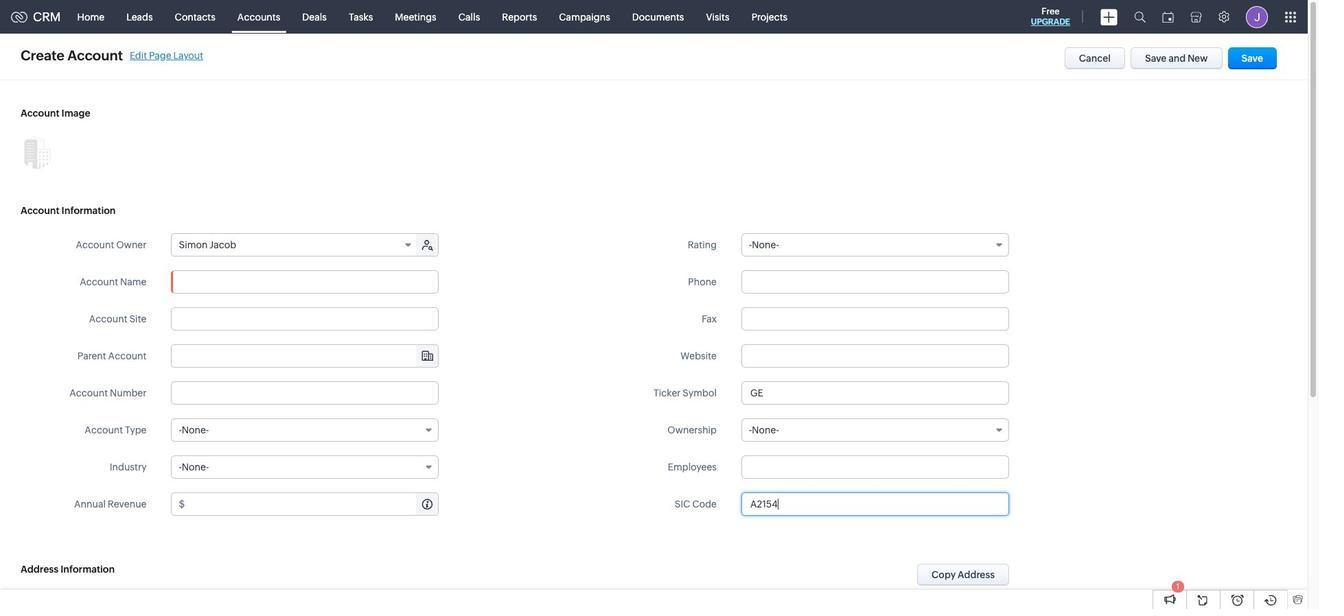 Task type: locate. For each thing, give the bounding box(es) containing it.
None text field
[[171, 270, 439, 294], [741, 270, 1009, 294], [171, 308, 439, 331], [171, 382, 439, 405], [741, 456, 1009, 479], [741, 493, 1009, 516], [187, 494, 438, 516], [171, 270, 439, 294], [741, 270, 1009, 294], [171, 308, 439, 331], [171, 382, 439, 405], [741, 456, 1009, 479], [741, 493, 1009, 516], [187, 494, 438, 516]]

None text field
[[741, 308, 1009, 331], [741, 345, 1009, 368], [741, 382, 1009, 405], [741, 308, 1009, 331], [741, 345, 1009, 368], [741, 382, 1009, 405]]

create menu element
[[1092, 0, 1126, 33]]

search element
[[1126, 0, 1154, 34]]

None field
[[741, 233, 1009, 257], [741, 419, 1009, 442], [741, 233, 1009, 257], [741, 419, 1009, 442]]

profile image
[[1246, 6, 1268, 28]]

create menu image
[[1100, 9, 1118, 25]]

image image
[[21, 136, 54, 169]]

calendar image
[[1162, 11, 1174, 22]]



Task type: describe. For each thing, give the bounding box(es) containing it.
logo image
[[11, 11, 27, 22]]

search image
[[1134, 11, 1146, 23]]

profile element
[[1238, 0, 1276, 33]]



Task type: vqa. For each thing, say whether or not it's contained in the screenshot.
left All
no



